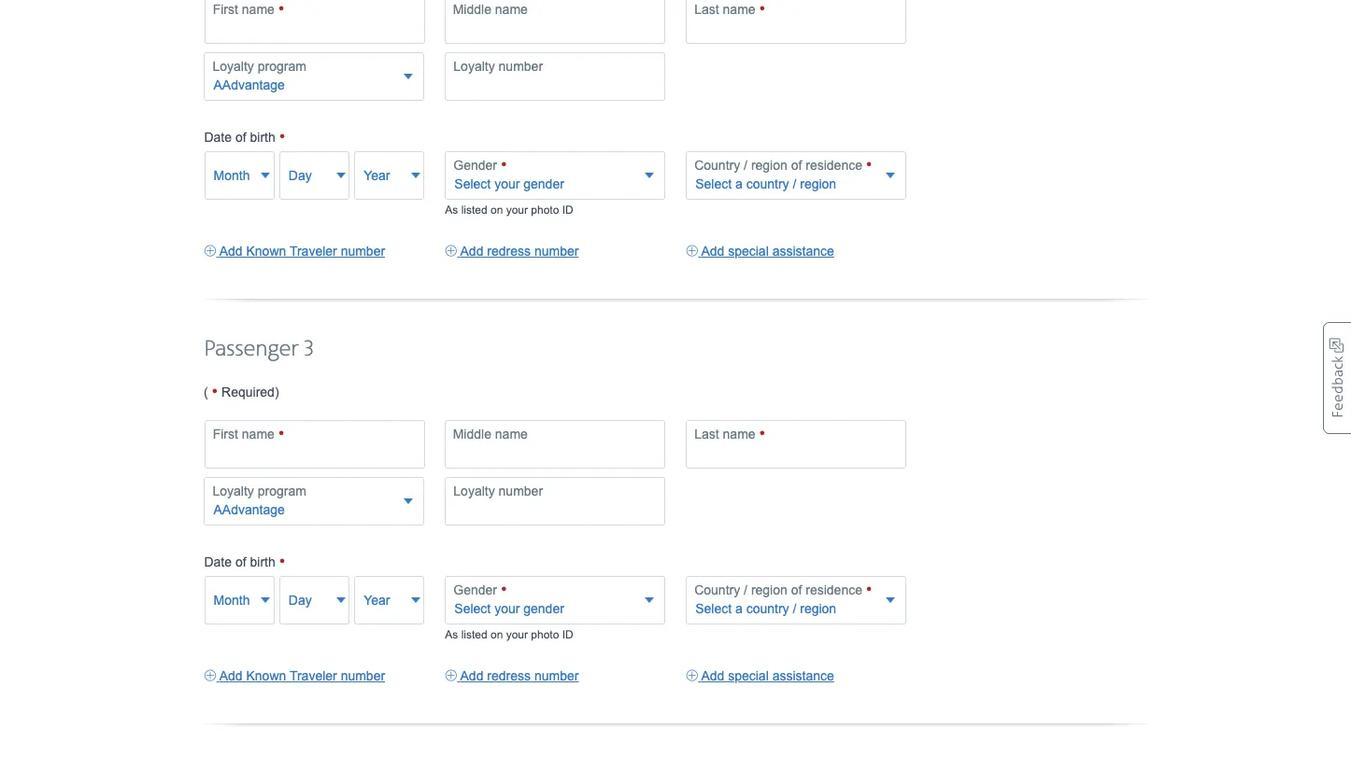 Task type: locate. For each thing, give the bounding box(es) containing it.
first name for middle name text field
[[213, 427, 278, 442]]

add
[[219, 244, 243, 259], [460, 244, 484, 259], [701, 244, 724, 259], [219, 669, 243, 684], [460, 669, 484, 684], [701, 669, 724, 684]]

loyalty program
[[213, 59, 306, 74], [213, 484, 306, 499]]

1 assistance from the top
[[772, 244, 834, 259]]

add redress number button
[[445, 242, 579, 261], [445, 667, 579, 686]]

known
[[246, 244, 286, 259], [246, 669, 286, 684]]

1 add known traveler number from the top
[[219, 244, 385, 259]]

1 last name from the top
[[694, 2, 759, 17]]

2 first name text field from the top
[[204, 420, 425, 469]]

program
[[258, 59, 306, 74], [258, 484, 306, 499]]

1 add known traveler number button from the top
[[204, 242, 385, 261]]

1 vertical spatial add special assistance button
[[686, 667, 834, 686]]

1 vertical spatial add known traveler number
[[219, 669, 385, 684]]

1 vertical spatial program
[[258, 484, 306, 499]]

1 vertical spatial id
[[562, 629, 573, 642]]

0 vertical spatial assistance
[[772, 244, 834, 259]]

Loyalty number text field
[[445, 52, 665, 101], [445, 477, 665, 526]]

passenger 3
[[204, 336, 314, 363]]

2 assistance from the top
[[772, 669, 834, 684]]

(
[[204, 385, 212, 400]]

0 vertical spatial known
[[246, 244, 286, 259]]

residence
[[806, 158, 862, 173], [806, 583, 862, 598]]

1 vertical spatial middle name
[[453, 427, 528, 442]]

0 vertical spatial region
[[751, 158, 788, 173]]

date
[[204, 130, 232, 145], [204, 555, 232, 570]]

0 vertical spatial loyalty number
[[453, 59, 543, 74]]

add special assistance button for second add known traveler number button from the bottom
[[686, 242, 834, 261]]

1 vertical spatial date
[[204, 555, 232, 570]]

0 vertical spatial as listed on your photo id
[[445, 204, 573, 217]]

1 vertical spatial loyalty number text field
[[445, 477, 665, 526]]

0 vertical spatial loyalty number text field
[[445, 52, 665, 101]]

known for second add known traveler number button from the bottom
[[246, 244, 286, 259]]

1 vertical spatial country / region of residence
[[694, 583, 866, 598]]

1 region from the top
[[751, 158, 788, 173]]

2 first name from the top
[[213, 427, 278, 442]]

add known traveler number
[[219, 244, 385, 259], [219, 669, 385, 684]]

1 vertical spatial date of birth
[[204, 555, 279, 570]]

1 first name from the top
[[213, 2, 278, 17]]

0 vertical spatial listed
[[461, 204, 487, 217]]

2 loyalty number from the top
[[453, 484, 543, 499]]

1 known from the top
[[246, 244, 286, 259]]

0 vertical spatial middle name
[[453, 2, 528, 17]]

1 first name text field from the top
[[204, 0, 425, 44]]

0 vertical spatial program
[[258, 59, 306, 74]]

add redress number for 1st add known traveler number button from the bottom of the page
[[460, 669, 579, 684]]

1 middle from the top
[[453, 2, 491, 17]]

0 vertical spatial add known traveler number button
[[204, 242, 385, 261]]

0 vertical spatial id
[[562, 204, 573, 217]]

1 vertical spatial assistance
[[772, 669, 834, 684]]

2 add redress number from the top
[[460, 669, 579, 684]]

add image
[[204, 242, 216, 261], [445, 242, 457, 261], [686, 242, 698, 261], [204, 667, 216, 686], [686, 667, 698, 686]]

0 vertical spatial middle
[[453, 2, 491, 17]]

1 add redress number button from the top
[[445, 242, 579, 261]]

name for middle name text box
[[495, 2, 528, 17]]

1 vertical spatial region
[[751, 583, 788, 598]]

required image for middle name text field's first name text box
[[278, 426, 284, 443]]

last name
[[694, 2, 759, 17], [694, 427, 759, 442]]

country / region of residence
[[694, 158, 866, 173], [694, 583, 866, 598]]

date of birth
[[204, 130, 279, 145], [204, 555, 279, 570]]

0 vertical spatial gender
[[453, 158, 501, 173]]

1 vertical spatial your
[[506, 629, 528, 642]]

1 birth from the top
[[250, 130, 275, 145]]

First name text field
[[204, 0, 425, 44], [204, 420, 425, 469]]

traveler for 1st add known traveler number button from the bottom of the page
[[290, 669, 337, 684]]

add redress number button for 1st add known traveler number button from the bottom of the page
[[445, 667, 579, 686]]

1 vertical spatial first name
[[213, 427, 278, 442]]

1 add special assistance from the top
[[701, 244, 834, 259]]

photo
[[531, 204, 559, 217], [531, 629, 559, 642]]

1 vertical spatial as
[[445, 629, 458, 642]]

2 country / region of residence from the top
[[694, 583, 866, 598]]

1 first from the top
[[213, 2, 238, 17]]

1 add special assistance button from the top
[[686, 242, 834, 261]]

0 vertical spatial add special assistance
[[701, 244, 834, 259]]

0 vertical spatial add known traveler number
[[219, 244, 385, 259]]

1 vertical spatial listed
[[461, 629, 487, 642]]

Last name text field
[[686, 0, 906, 44]]

last
[[694, 2, 719, 17], [694, 427, 719, 442]]

0 vertical spatial last
[[694, 2, 719, 17]]

1 vertical spatial add special assistance
[[701, 669, 834, 684]]

leave feedback, opens external site in new window image
[[1323, 322, 1351, 435]]

1 vertical spatial loyalty number
[[453, 484, 543, 499]]

/
[[744, 158, 748, 173], [744, 583, 748, 598]]

0 vertical spatial your
[[506, 204, 528, 217]]

2 as listed on your photo id from the top
[[445, 629, 573, 642]]

add special assistance
[[701, 244, 834, 259], [701, 669, 834, 684]]

0 vertical spatial special
[[728, 244, 769, 259]]

0 vertical spatial photo
[[531, 204, 559, 217]]

2 gender from the top
[[453, 583, 501, 598]]

0 vertical spatial loyalty program
[[213, 59, 306, 74]]

special
[[728, 244, 769, 259], [728, 669, 769, 684]]

redress
[[487, 244, 531, 259], [487, 669, 531, 684]]

add known traveler number button
[[204, 242, 385, 261], [204, 667, 385, 686]]

Middle name text field
[[445, 0, 665, 44]]

1 vertical spatial gender
[[453, 583, 501, 598]]

add redress number
[[460, 244, 579, 259], [460, 669, 579, 684]]

as
[[445, 204, 458, 217], [445, 629, 458, 642]]

assistance for add special assistance popup button related to second add known traveler number button from the bottom
[[772, 244, 834, 259]]

first name
[[213, 2, 278, 17], [213, 427, 278, 442]]

2 known from the top
[[246, 669, 286, 684]]

0 vertical spatial required image
[[278, 1, 284, 18]]

0 vertical spatial residence
[[806, 158, 862, 173]]

1 vertical spatial as listed on your photo id
[[445, 629, 573, 642]]

0 vertical spatial country
[[694, 158, 740, 173]]

1 vertical spatial photo
[[531, 629, 559, 642]]

number
[[499, 59, 543, 74], [341, 244, 385, 259], [534, 244, 579, 259], [499, 484, 543, 499], [341, 669, 385, 684], [534, 669, 579, 684]]

0 vertical spatial redress
[[487, 244, 531, 259]]

1 redress from the top
[[487, 244, 531, 259]]

2 residence from the top
[[806, 583, 862, 598]]

1 loyalty number text field from the top
[[445, 52, 665, 101]]

0 vertical spatial add special assistance button
[[686, 242, 834, 261]]

1 vertical spatial /
[[744, 583, 748, 598]]

region
[[751, 158, 788, 173], [751, 583, 788, 598]]

loyalty number down middle name text box
[[453, 59, 543, 74]]

gender
[[453, 158, 501, 173], [453, 583, 501, 598]]

1 vertical spatial loyalty program
[[213, 484, 306, 499]]

assistance
[[772, 244, 834, 259], [772, 669, 834, 684]]

first for first name text box corresponding to middle name text box
[[213, 2, 238, 17]]

0 vertical spatial on
[[491, 204, 503, 217]]

1 country from the top
[[694, 158, 740, 173]]

2 add redress number button from the top
[[445, 667, 579, 686]]

loyalty number text field down middle name text box
[[445, 52, 665, 101]]

1 vertical spatial last name
[[694, 427, 759, 442]]

1 your from the top
[[506, 204, 528, 217]]

2 redress from the top
[[487, 669, 531, 684]]

2 as from the top
[[445, 629, 458, 642]]

2 traveler from the top
[[290, 669, 337, 684]]

loyalty number down middle name text field
[[453, 484, 543, 499]]

1 last from the top
[[694, 2, 719, 17]]

1 vertical spatial first
[[213, 427, 238, 442]]

2 listed from the top
[[461, 629, 487, 642]]

1 vertical spatial add known traveler number button
[[204, 667, 385, 686]]

0 vertical spatial country / region of residence
[[694, 158, 866, 173]]

required
[[222, 385, 275, 400]]

add for add redress number button associated with 1st add known traveler number button from the bottom of the page
[[460, 669, 484, 684]]

1 vertical spatial add redress number button
[[445, 667, 579, 686]]

1 vertical spatial residence
[[806, 583, 862, 598]]

name for middle name text field
[[495, 427, 528, 442]]

your
[[506, 204, 528, 217], [506, 629, 528, 642]]

required image
[[278, 1, 284, 18], [278, 426, 284, 443], [279, 553, 285, 572]]

)
[[275, 385, 279, 400]]

middle name
[[453, 2, 528, 17], [453, 427, 528, 442]]

0 vertical spatial birth
[[250, 130, 275, 145]]

1 vertical spatial last
[[694, 427, 719, 442]]

1 vertical spatial required image
[[278, 426, 284, 443]]

2 last from the top
[[694, 427, 719, 442]]

1 add redress number from the top
[[460, 244, 579, 259]]

loyalty
[[213, 59, 254, 74], [453, 59, 495, 74], [213, 484, 254, 499], [453, 484, 495, 499]]

as listed on your photo id
[[445, 204, 573, 217], [445, 629, 573, 642]]

0 vertical spatial /
[[744, 158, 748, 173]]

1 vertical spatial first name text field
[[204, 420, 425, 469]]

of
[[235, 130, 246, 145], [791, 158, 802, 173], [235, 555, 246, 570], [791, 583, 802, 598]]

1 country / region of residence from the top
[[694, 158, 866, 173]]

1 vertical spatial traveler
[[290, 669, 337, 684]]

1 listed from the top
[[461, 204, 487, 217]]

1 middle name from the top
[[453, 2, 528, 17]]

2 add special assistance button from the top
[[686, 667, 834, 686]]

1 vertical spatial known
[[246, 669, 286, 684]]

name for first name text box corresponding to middle name text box
[[242, 2, 275, 17]]

2 program from the top
[[258, 484, 306, 499]]

0 vertical spatial traveler
[[290, 244, 337, 259]]

2 id from the top
[[562, 629, 573, 642]]

1 loyalty number from the top
[[453, 59, 543, 74]]

0 vertical spatial date of birth
[[204, 130, 279, 145]]

2 first from the top
[[213, 427, 238, 442]]

loyalty number text field down middle name text field
[[445, 477, 665, 526]]

first for middle name text field's first name text box
[[213, 427, 238, 442]]

required image
[[759, 1, 765, 18], [279, 128, 285, 147], [501, 157, 507, 174], [866, 157, 872, 174], [212, 383, 218, 402], [759, 426, 765, 443], [501, 582, 507, 599], [866, 582, 872, 599]]

2 last name from the top
[[694, 427, 759, 442]]

listed
[[461, 204, 487, 217], [461, 629, 487, 642]]

1 vertical spatial birth
[[250, 555, 275, 570]]

add special assistance button for 1st add known traveler number button from the bottom of the page
[[686, 667, 834, 686]]

0 vertical spatial first name
[[213, 2, 278, 17]]

0 vertical spatial add redress number button
[[445, 242, 579, 261]]

first
[[213, 2, 238, 17], [213, 427, 238, 442]]

2 middle from the top
[[453, 427, 491, 442]]

1 vertical spatial special
[[728, 669, 769, 684]]

middle
[[453, 2, 491, 17], [453, 427, 491, 442]]

0 vertical spatial last name
[[694, 2, 759, 17]]

country
[[694, 158, 740, 173], [694, 583, 740, 598]]

1 vertical spatial add redress number
[[460, 669, 579, 684]]

loyalty number
[[453, 59, 543, 74], [453, 484, 543, 499]]

add for 1st add known traveler number button from the bottom of the page
[[219, 669, 243, 684]]

0 vertical spatial add redress number
[[460, 244, 579, 259]]

2 country from the top
[[694, 583, 740, 598]]

add redress number button for second add known traveler number button from the bottom
[[445, 242, 579, 261]]

2 photo from the top
[[531, 629, 559, 642]]

name for last name text field
[[723, 427, 756, 442]]

2 middle name from the top
[[453, 427, 528, 442]]

on
[[491, 204, 503, 217], [491, 629, 503, 642]]

0 vertical spatial first name text field
[[204, 0, 425, 44]]

1 vertical spatial middle
[[453, 427, 491, 442]]

id
[[562, 204, 573, 217], [562, 629, 573, 642]]

middle for middle name text box
[[453, 2, 491, 17]]

add for add special assistance popup button related to second add known traveler number button from the bottom
[[701, 244, 724, 259]]

first name for middle name text box
[[213, 2, 278, 17]]

0 vertical spatial date
[[204, 130, 232, 145]]

traveler
[[290, 244, 337, 259], [290, 669, 337, 684]]

1 vertical spatial on
[[491, 629, 503, 642]]

2 add known traveler number from the top
[[219, 669, 385, 684]]

add special assistance button
[[686, 242, 834, 261], [686, 667, 834, 686]]

add image
[[445, 667, 457, 686]]

0 vertical spatial as
[[445, 204, 458, 217]]

2 date of birth from the top
[[204, 555, 279, 570]]

2 add special assistance from the top
[[701, 669, 834, 684]]

1 vertical spatial redress
[[487, 669, 531, 684]]

0 vertical spatial first
[[213, 2, 238, 17]]

name
[[242, 2, 275, 17], [495, 2, 528, 17], [723, 2, 756, 17], [242, 427, 275, 442], [495, 427, 528, 442], [723, 427, 756, 442]]

1 vertical spatial country
[[694, 583, 740, 598]]

birth
[[250, 130, 275, 145], [250, 555, 275, 570]]

1 traveler from the top
[[290, 244, 337, 259]]



Task type: describe. For each thing, give the bounding box(es) containing it.
middle name for middle name text box
[[453, 2, 528, 17]]

2 date from the top
[[204, 555, 232, 570]]

2 loyalty program from the top
[[213, 484, 306, 499]]

Last name text field
[[686, 420, 906, 469]]

2 region from the top
[[751, 583, 788, 598]]

add for add special assistance popup button associated with 1st add known traveler number button from the bottom of the page
[[701, 669, 724, 684]]

name for last name text box
[[723, 2, 756, 17]]

add for second add known traveler number button from the bottom
[[219, 244, 243, 259]]

1 special from the top
[[728, 244, 769, 259]]

required )
[[218, 385, 279, 400]]

1 loyalty program from the top
[[213, 59, 306, 74]]

known for 1st add known traveler number button from the bottom of the page
[[246, 669, 286, 684]]

assistance for add special assistance popup button associated with 1st add known traveler number button from the bottom of the page
[[772, 669, 834, 684]]

1 date from the top
[[204, 130, 232, 145]]

1 date of birth from the top
[[204, 130, 279, 145]]

last name for last name text field
[[694, 427, 759, 442]]

2 vertical spatial required image
[[279, 553, 285, 572]]

1 residence from the top
[[806, 158, 862, 173]]

middle for middle name text field
[[453, 427, 491, 442]]

first name text field for middle name text box
[[204, 0, 425, 44]]

1 id from the top
[[562, 204, 573, 217]]

last name for last name text box
[[694, 2, 759, 17]]

required image for first name text box corresponding to middle name text box
[[278, 1, 284, 18]]

redress for add redress number button associated with 1st add known traveler number button from the bottom of the page
[[487, 669, 531, 684]]

last for last name text field
[[694, 427, 719, 442]]

1 as listed on your photo id from the top
[[445, 204, 573, 217]]

redress for add redress number button associated with second add known traveler number button from the bottom
[[487, 244, 531, 259]]

2 birth from the top
[[250, 555, 275, 570]]

1 program from the top
[[258, 59, 306, 74]]

1 on from the top
[[491, 204, 503, 217]]

2 / from the top
[[744, 583, 748, 598]]

first name text field for middle name text field
[[204, 420, 425, 469]]

2 your from the top
[[506, 629, 528, 642]]

last for last name text box
[[694, 2, 719, 17]]

3
[[304, 336, 314, 363]]

name for middle name text field's first name text box
[[242, 427, 275, 442]]

loyalty number for 2nd the loyalty number text box from the top of the page
[[453, 484, 543, 499]]

Middle name text field
[[445, 420, 665, 469]]

middle name for middle name text field
[[453, 427, 528, 442]]

add special assistance for 1st add known traveler number button from the bottom of the page
[[701, 669, 834, 684]]

2 add known traveler number button from the top
[[204, 667, 385, 686]]

2 on from the top
[[491, 629, 503, 642]]

1 / from the top
[[744, 158, 748, 173]]

1 photo from the top
[[531, 204, 559, 217]]

add known traveler number for second add known traveler number button from the bottom
[[219, 244, 385, 259]]

loyalty number for 1st the loyalty number text box
[[453, 59, 543, 74]]

add redress number for second add known traveler number button from the bottom
[[460, 244, 579, 259]]

traveler for second add known traveler number button from the bottom
[[290, 244, 337, 259]]

add known traveler number for 1st add known traveler number button from the bottom of the page
[[219, 669, 385, 684]]

1 as from the top
[[445, 204, 458, 217]]

add for add redress number button associated with second add known traveler number button from the bottom
[[460, 244, 484, 259]]

passenger
[[204, 336, 299, 363]]

2 loyalty number text field from the top
[[445, 477, 665, 526]]

add special assistance for second add known traveler number button from the bottom
[[701, 244, 834, 259]]

1 gender from the top
[[453, 158, 501, 173]]

2 special from the top
[[728, 669, 769, 684]]



Task type: vqa. For each thing, say whether or not it's contained in the screenshot.
2nd Loyalty program
yes



